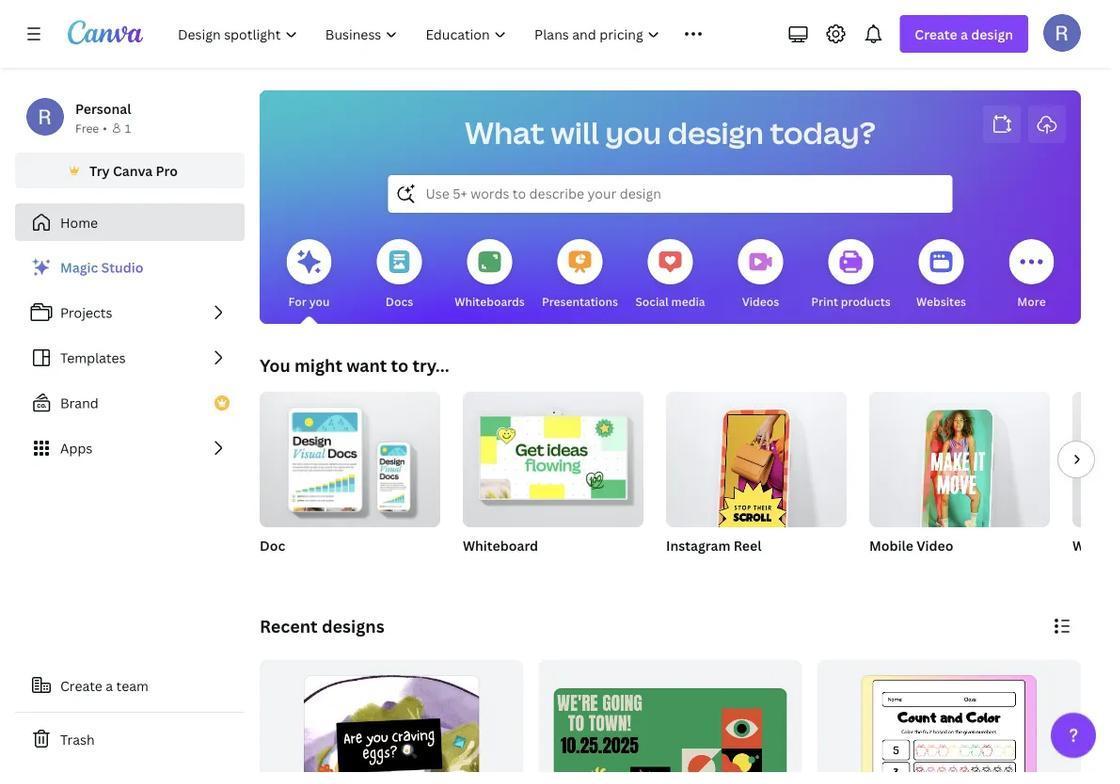 Task type: vqa. For each thing, say whether or not it's contained in the screenshot.
text
no



Task type: describe. For each thing, give the bounding box(es) containing it.
designs
[[322, 614, 385, 637]]

studio
[[101, 258, 144, 276]]

whiteboard
[[463, 536, 539, 554]]

create a team
[[60, 677, 149, 694]]

team
[[116, 677, 149, 694]]

recent
[[260, 614, 318, 637]]

personal
[[75, 99, 131, 117]]

instagram reel group
[[667, 384, 847, 578]]

brand link
[[15, 384, 245, 422]]

create a design button
[[900, 15, 1029, 53]]

works
[[1073, 536, 1112, 554]]

for you
[[289, 293, 330, 309]]

0 vertical spatial you
[[606, 112, 662, 153]]

for you button
[[287, 226, 332, 324]]

you might want to try...
[[260, 354, 450, 377]]

projects link
[[15, 294, 245, 331]]

what
[[465, 112, 545, 153]]

create a design
[[916, 25, 1014, 43]]

want
[[347, 354, 387, 377]]

social media button
[[636, 226, 706, 324]]

might
[[295, 354, 343, 377]]

social media
[[636, 293, 706, 309]]

to
[[391, 354, 409, 377]]

free •
[[75, 120, 107, 136]]

print products button
[[812, 226, 891, 324]]

will
[[551, 112, 600, 153]]

more
[[1018, 293, 1047, 309]]

try...
[[413, 354, 450, 377]]

brand
[[60, 394, 99, 412]]

instagram
[[667, 536, 731, 554]]

mobile video group
[[870, 384, 1051, 578]]

whiteboards button
[[455, 226, 525, 324]]

docs button
[[377, 226, 422, 324]]

list containing magic studio
[[15, 249, 245, 467]]

try
[[90, 161, 110, 179]]

create a team button
[[15, 667, 245, 704]]

videos button
[[739, 226, 784, 324]]

group for works
[[1073, 392, 1112, 527]]

presentations
[[542, 293, 619, 309]]

doc group
[[260, 384, 441, 578]]

1
[[125, 120, 131, 136]]

try canva pro button
[[15, 153, 245, 188]]

group for mobile video
[[870, 384, 1051, 538]]

home
[[60, 213, 98, 231]]

worksheet (us letter portrait) group
[[1073, 392, 1112, 578]]

doc
[[260, 536, 285, 554]]

projects
[[60, 304, 112, 322]]



Task type: locate. For each thing, give the bounding box(es) containing it.
you right will
[[606, 112, 662, 153]]

create for create a team
[[60, 677, 103, 694]]

mobile video
[[870, 536, 954, 554]]

1 vertical spatial you
[[309, 293, 330, 309]]

group for doc
[[260, 384, 441, 527]]

whiteboard group
[[463, 384, 644, 578]]

social
[[636, 293, 669, 309]]

create inside button
[[60, 677, 103, 694]]

what will you design today?
[[465, 112, 876, 153]]

recent designs
[[260, 614, 385, 637]]

0 horizontal spatial you
[[309, 293, 330, 309]]

websites button
[[917, 226, 967, 324]]

1 vertical spatial design
[[668, 112, 764, 153]]

print
[[812, 293, 839, 309]]

0 horizontal spatial create
[[60, 677, 103, 694]]

a inside dropdown button
[[961, 25, 969, 43]]

for
[[289, 293, 307, 309]]

1 vertical spatial create
[[60, 677, 103, 694]]

top level navigation element
[[166, 15, 727, 53], [166, 15, 727, 53]]

presentations button
[[542, 226, 619, 324]]

design up search search box
[[668, 112, 764, 153]]

pro
[[156, 161, 178, 179]]

a for design
[[961, 25, 969, 43]]

free
[[75, 120, 99, 136]]

design
[[972, 25, 1014, 43], [668, 112, 764, 153]]

1 horizontal spatial you
[[606, 112, 662, 153]]

0 horizontal spatial a
[[106, 677, 113, 694]]

0 vertical spatial create
[[916, 25, 958, 43]]

print products
[[812, 293, 891, 309]]

1 horizontal spatial create
[[916, 25, 958, 43]]

canva
[[113, 161, 153, 179]]

instagram reel
[[667, 536, 762, 554]]

magic studio link
[[15, 249, 245, 286]]

you inside button
[[309, 293, 330, 309]]

a inside button
[[106, 677, 113, 694]]

trash link
[[15, 720, 245, 758]]

create
[[916, 25, 958, 43], [60, 677, 103, 694]]

1 horizontal spatial design
[[972, 25, 1014, 43]]

media
[[672, 293, 706, 309]]

templates
[[60, 349, 126, 367]]

websites
[[917, 293, 967, 309]]

design left ruby anderson 'image'
[[972, 25, 1014, 43]]

create for create a design
[[916, 25, 958, 43]]

templates link
[[15, 339, 245, 377]]

group for instagram reel
[[667, 384, 847, 538]]

try canva pro
[[90, 161, 178, 179]]

group
[[260, 384, 441, 527], [463, 384, 644, 527], [667, 384, 847, 538], [870, 384, 1051, 538], [1073, 392, 1112, 527]]

today?
[[771, 112, 876, 153]]

you
[[260, 354, 291, 377]]

0 horizontal spatial design
[[668, 112, 764, 153]]

None search field
[[388, 175, 953, 213]]

more button
[[1010, 226, 1055, 324]]

magic
[[60, 258, 98, 276]]

magic studio
[[60, 258, 144, 276]]

mobile
[[870, 536, 914, 554]]

0 vertical spatial a
[[961, 25, 969, 43]]

you right for
[[309, 293, 330, 309]]

apps
[[60, 439, 93, 457]]

whiteboards
[[455, 293, 525, 309]]

ruby anderson image
[[1044, 14, 1082, 52]]

video
[[917, 536, 954, 554]]

Search search field
[[426, 176, 916, 212]]

products
[[842, 293, 891, 309]]

home link
[[15, 203, 245, 241]]

create inside dropdown button
[[916, 25, 958, 43]]

1 horizontal spatial a
[[961, 25, 969, 43]]

•
[[103, 120, 107, 136]]

design inside dropdown button
[[972, 25, 1014, 43]]

videos
[[743, 293, 780, 309]]

you
[[606, 112, 662, 153], [309, 293, 330, 309]]

reel
[[734, 536, 762, 554]]

trash
[[60, 730, 95, 748]]

apps link
[[15, 429, 245, 467]]

a for team
[[106, 677, 113, 694]]

list
[[15, 249, 245, 467]]

docs
[[386, 293, 413, 309]]

0 vertical spatial design
[[972, 25, 1014, 43]]

a
[[961, 25, 969, 43], [106, 677, 113, 694]]

1 vertical spatial a
[[106, 677, 113, 694]]



